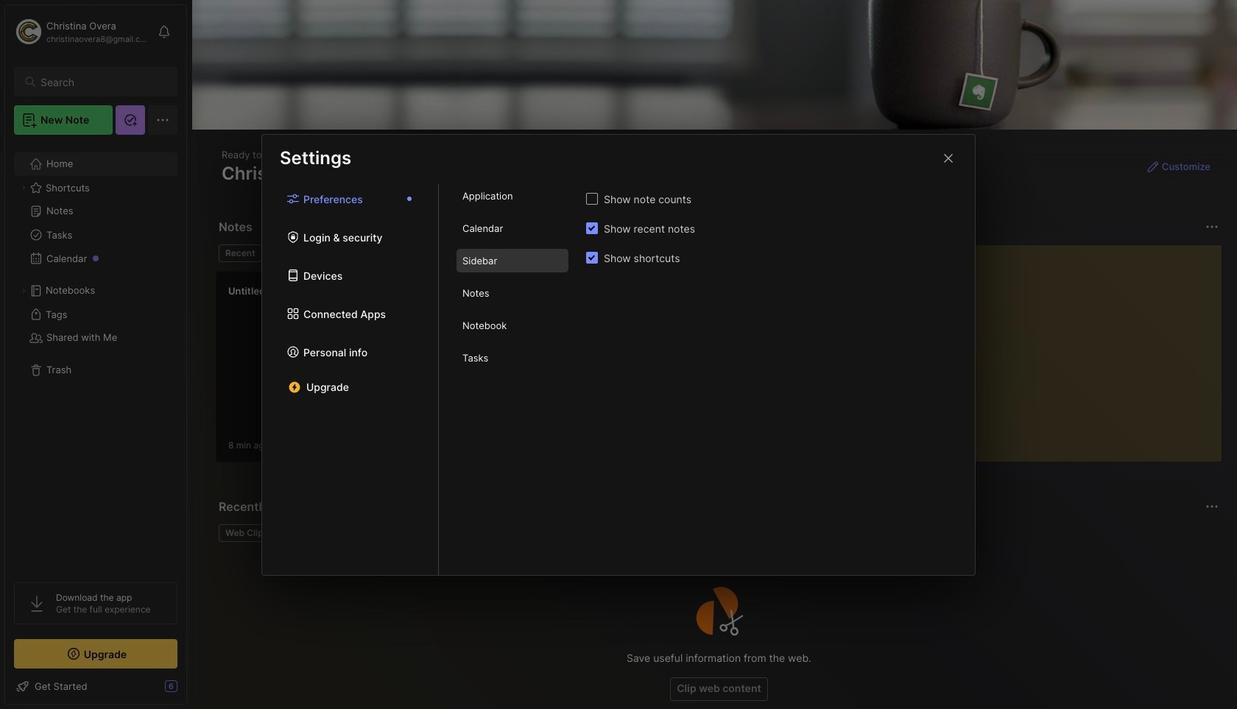 Task type: locate. For each thing, give the bounding box(es) containing it.
none search field inside main element
[[40, 73, 164, 91]]

None checkbox
[[586, 193, 598, 205], [586, 252, 598, 264], [586, 193, 598, 205], [586, 252, 598, 264]]

tab
[[457, 184, 568, 208], [457, 216, 568, 240], [219, 244, 262, 262], [268, 244, 327, 262], [457, 249, 568, 272], [457, 281, 568, 305], [457, 314, 568, 337], [457, 346, 568, 370], [219, 524, 275, 542]]

tree inside main element
[[5, 144, 186, 569]]

tree
[[5, 144, 186, 569]]

tab list
[[262, 184, 439, 575], [439, 184, 586, 575], [219, 244, 875, 262]]

None checkbox
[[586, 222, 598, 234]]

expand notebooks image
[[19, 286, 28, 295]]

None search field
[[40, 73, 164, 91]]

row group
[[216, 271, 746, 471]]



Task type: vqa. For each thing, say whether or not it's contained in the screenshot.
Start Writing… text box
yes



Task type: describe. For each thing, give the bounding box(es) containing it.
Start writing… text field
[[911, 245, 1221, 450]]

main element
[[0, 0, 191, 709]]

Search text field
[[40, 75, 164, 89]]

close image
[[940, 149, 957, 167]]



